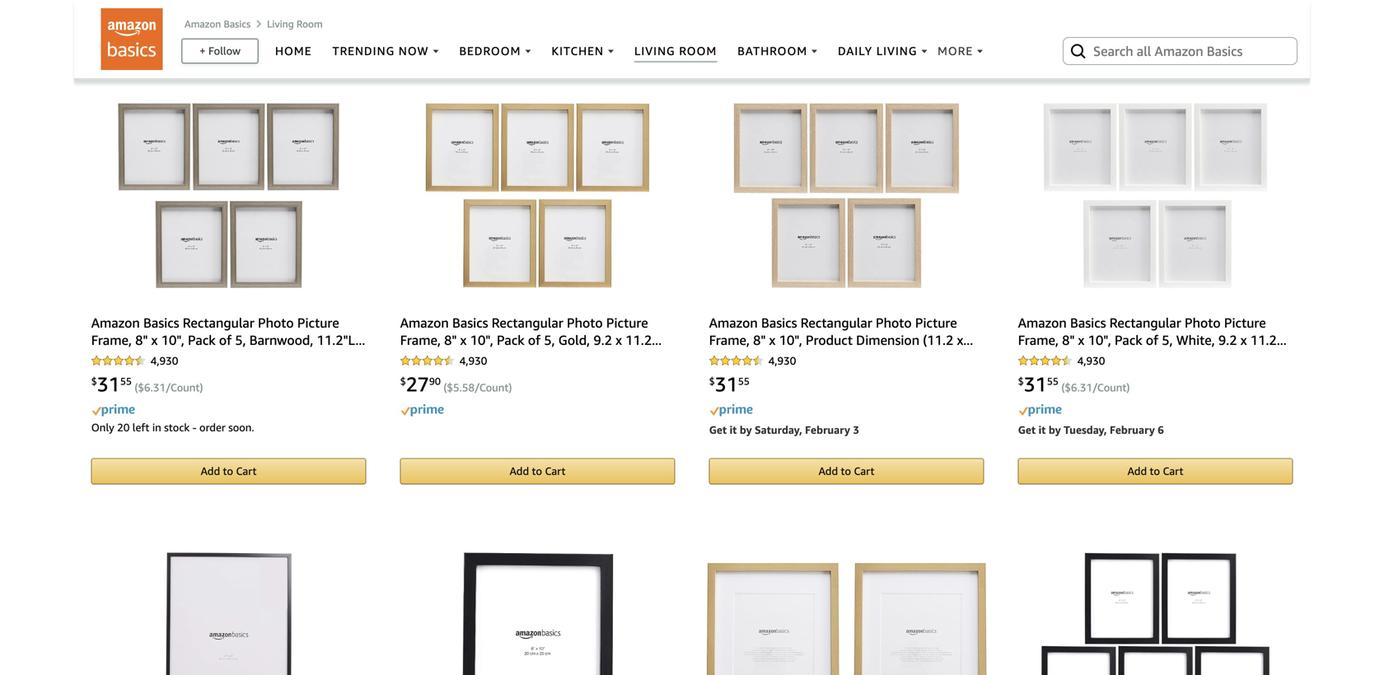 Task type: describe. For each thing, give the bounding box(es) containing it.
31 up get it by tuesday, february 6
[[1024, 373, 1048, 397]]

stock
[[164, 422, 190, 434]]

amazon basics poster rectangular photo picture frames, 24 inch x 36 inch, 2-pack, black image
[[166, 553, 292, 676]]

20
[[117, 422, 130, 434]]

amazon basics rectangular photo picture frame, 8" x 10", pack of 2, black image
[[462, 553, 614, 676]]

february for 6
[[1110, 424, 1156, 437]]

5
[[453, 382, 460, 395]]

27
[[406, 373, 429, 397]]

$ 27 90
[[400, 373, 441, 397]]

2 55 from the left
[[739, 376, 750, 387]]

2 / from the left
[[475, 382, 480, 395]]

only
[[91, 422, 114, 434]]

55 for get it by
[[1048, 376, 1059, 387]]

left
[[133, 422, 150, 434]]

+ follow button
[[183, 39, 258, 62]]

basics
[[224, 18, 251, 29]]

amazon basics logo image
[[101, 8, 163, 70]]

2 $ 31 55 from the left
[[710, 373, 750, 397]]

living
[[267, 18, 294, 29]]

+ follow
[[199, 44, 241, 57]]

2 horizontal spatial 6
[[1158, 424, 1165, 437]]

55 for only 20 left in stock - order soon.
[[120, 376, 132, 387]]

it for tuesday,
[[1039, 424, 1046, 437]]

58
[[462, 382, 475, 395]]

get for get it by tuesday, february 6
[[1019, 424, 1036, 437]]

get for get it by saturday, february 3
[[710, 424, 727, 437]]

amazon basics rectangular photo picture frame, 11" x 14" or 8" x 10" with mat, pack of 2, gold, 12.28 x 15.18 inches image
[[706, 563, 988, 676]]

search image
[[1069, 41, 1089, 61]]

6 for get it by
[[1072, 382, 1078, 395]]

2 ( from the left
[[444, 382, 447, 395]]

get it by tuesday, february 6
[[1019, 424, 1165, 437]]

2 ) from the left
[[509, 382, 512, 395]]

-
[[193, 422, 197, 434]]

( for get it by
[[1062, 382, 1065, 395]]

soon.
[[228, 422, 254, 434]]

count for only 20 left in stock - order soon.
[[170, 382, 200, 395]]

( $ 5 . 58 / count )
[[444, 382, 512, 395]]

amazon basics
[[185, 18, 251, 29]]

6 for only 20 left in stock - order soon.
[[144, 382, 151, 395]]

4,930 for amazon basics rectangular photo picture frame, 8" x 10", pack of 5, barnwood, 11.2"l x 9.2"w
[[151, 355, 178, 368]]

/ for get it by
[[1093, 382, 1098, 395]]

3
[[854, 424, 860, 437]]

amazon basics rectangular photo picture frame, 8" x 10", pack of 5, barnwood, 11.2"l x 9.2"w image
[[118, 103, 340, 289]]

only 20 left in stock - order soon.
[[91, 422, 254, 434]]



Task type: vqa. For each thing, say whether or not it's contained in the screenshot.
Delete icon
no



Task type: locate. For each thing, give the bounding box(es) containing it.
+
[[199, 44, 206, 57]]

31
[[97, 373, 120, 397], [715, 373, 739, 397], [1024, 373, 1048, 397], [153, 382, 166, 395], [1081, 382, 1093, 395]]

( up tuesday,
[[1062, 382, 1065, 395]]

$ 31 55
[[91, 373, 132, 397], [710, 373, 750, 397], [1019, 373, 1059, 397]]

3 / from the left
[[1093, 382, 1098, 395]]

1 4,930 from the left
[[151, 355, 178, 368]]

6 right tuesday,
[[1158, 424, 1165, 437]]

31 up the in
[[153, 382, 166, 395]]

1 horizontal spatial count
[[480, 382, 509, 395]]

2 horizontal spatial 55
[[1048, 376, 1059, 387]]

2 get from the left
[[1019, 424, 1036, 437]]

55 up get it by saturday, february 3
[[739, 376, 750, 387]]

1 horizontal spatial it
[[1039, 424, 1046, 437]]

it
[[730, 424, 737, 437], [1039, 424, 1046, 437]]

0 horizontal spatial 6
[[144, 382, 151, 395]]

( $ 6 . 31 / count ) for only 20 left in stock - order soon.
[[135, 382, 203, 395]]

0 horizontal spatial february
[[806, 424, 851, 437]]

0 horizontal spatial get
[[710, 424, 727, 437]]

Search all Amazon Basics search field
[[1094, 37, 1271, 65]]

it left tuesday,
[[1039, 424, 1046, 437]]

$ inside $ 27 90
[[400, 376, 406, 387]]

.
[[151, 382, 153, 395], [460, 382, 462, 395], [1078, 382, 1081, 395]]

2 ( $ 6 . 31 / count ) from the left
[[1062, 382, 1131, 395]]

2 horizontal spatial .
[[1078, 382, 1081, 395]]

by for tuesday,
[[1049, 424, 1062, 437]]

2 february from the left
[[1110, 424, 1156, 437]]

4,930 up get it by saturday, february 3
[[769, 355, 797, 368]]

1 ( from the left
[[135, 382, 138, 395]]

( left 5
[[444, 382, 447, 395]]

count right 58
[[480, 382, 509, 395]]

. right 90
[[460, 382, 462, 395]]

( up left
[[135, 382, 138, 395]]

2 horizontal spatial $ 31 55
[[1019, 373, 1059, 397]]

1 by from the left
[[740, 424, 752, 437]]

1 horizontal spatial )
[[509, 382, 512, 395]]

) up order
[[200, 382, 203, 395]]

amazon basics rectangular photo picture frame, 8" x 10", pack of 5, gold, 9.2 x 11.2 inches image
[[426, 103, 650, 289]]

1 ) from the left
[[200, 382, 203, 395]]

4,930
[[151, 355, 178, 368], [460, 355, 488, 368], [769, 355, 797, 368], [1078, 355, 1106, 368]]

1 horizontal spatial ( $ 6 . 31 / count )
[[1062, 382, 1131, 395]]

february for 3
[[806, 424, 851, 437]]

3 ) from the left
[[1127, 382, 1131, 395]]

count up get it by tuesday, february 6
[[1098, 382, 1127, 395]]

amazon basics rectangular photo picture frame, 8" x 10", pack of 5, black image
[[1042, 553, 1271, 676]]

in
[[152, 422, 161, 434]]

4 4,930 from the left
[[1078, 355, 1106, 368]]

room
[[297, 18, 323, 29]]

. for only 20 left in stock - order soon.
[[151, 382, 153, 395]]

2 horizontal spatial (
[[1062, 382, 1065, 395]]

february right tuesday,
[[1110, 424, 1156, 437]]

2 4,930 from the left
[[460, 355, 488, 368]]

3 $ 31 55 from the left
[[1019, 373, 1059, 397]]

1 horizontal spatial 6
[[1072, 382, 1078, 395]]

1 55 from the left
[[120, 376, 132, 387]]

( for only 20 left in stock - order soon.
[[135, 382, 138, 395]]

count for get it by
[[1098, 382, 1127, 395]]

55
[[120, 376, 132, 387], [739, 376, 750, 387], [1048, 376, 1059, 387]]

it for saturday,
[[730, 424, 737, 437]]

31 up the only at the left of page
[[97, 373, 120, 397]]

2 count from the left
[[480, 382, 509, 395]]

february
[[806, 424, 851, 437], [1110, 424, 1156, 437]]

( $ 6 . 31 / count )
[[135, 382, 203, 395], [1062, 382, 1131, 395]]

3 55 from the left
[[1048, 376, 1059, 387]]

order
[[200, 422, 226, 434]]

2 horizontal spatial /
[[1093, 382, 1098, 395]]

saturday,
[[755, 424, 803, 437]]

by left tuesday,
[[1049, 424, 1062, 437]]

90
[[429, 376, 441, 387]]

$ 31 55 up get it by tuesday, february 6
[[1019, 373, 1059, 397]]

55 up 20 on the left
[[120, 376, 132, 387]]

get it by saturday, february 3
[[710, 424, 860, 437]]

1 horizontal spatial february
[[1110, 424, 1156, 437]]

by left saturday,
[[740, 424, 752, 437]]

by
[[740, 424, 752, 437], [1049, 424, 1062, 437]]

/ up only 20 left in stock - order soon.
[[166, 382, 170, 395]]

31 up tuesday,
[[1081, 382, 1093, 395]]

$ 31 55 up the only at the left of page
[[91, 373, 132, 397]]

. for get it by
[[1078, 382, 1081, 395]]

4,930 up get it by tuesday, february 6
[[1078, 355, 1106, 368]]

$ 31 55 up get it by saturday, february 3
[[710, 373, 750, 397]]

get left saturday,
[[710, 424, 727, 437]]

living room
[[267, 18, 323, 29]]

1 horizontal spatial $ 31 55
[[710, 373, 750, 397]]

1 . from the left
[[151, 382, 153, 395]]

1 horizontal spatial /
[[475, 382, 480, 395]]

) for only 20 left in stock - order soon.
[[200, 382, 203, 395]]

amazon basics link
[[185, 18, 251, 29]]

3 4,930 from the left
[[769, 355, 797, 368]]

0 horizontal spatial 55
[[120, 376, 132, 387]]

1 horizontal spatial .
[[460, 382, 462, 395]]

0 horizontal spatial count
[[170, 382, 200, 395]]

1 $ 31 55 from the left
[[91, 373, 132, 397]]

) right 58
[[509, 382, 512, 395]]

2 . from the left
[[460, 382, 462, 395]]

1 ( $ 6 . 31 / count ) from the left
[[135, 382, 203, 395]]

follow
[[209, 44, 241, 57]]

by for saturday,
[[740, 424, 752, 437]]

tuesday,
[[1064, 424, 1108, 437]]

amazon
[[185, 18, 221, 29]]

4,930 for amazon basics rectangular photo picture frame, 8" x 10", pack of 5, gold, 9.2 x 11.2 inches
[[460, 355, 488, 368]]

0 horizontal spatial it
[[730, 424, 737, 437]]

( $ 6 . 31 / count ) up only 20 left in stock - order soon.
[[135, 382, 203, 395]]

0 horizontal spatial by
[[740, 424, 752, 437]]

count
[[170, 382, 200, 395], [480, 382, 509, 395], [1098, 382, 1127, 395]]

1 horizontal spatial by
[[1049, 424, 1062, 437]]

it left saturday,
[[730, 424, 737, 437]]

( $ 6 . 31 / count ) up get it by tuesday, february 6
[[1062, 382, 1131, 395]]

2 it from the left
[[1039, 424, 1046, 437]]

2 by from the left
[[1049, 424, 1062, 437]]

0 horizontal spatial )
[[200, 382, 203, 395]]

3 ( from the left
[[1062, 382, 1065, 395]]

$
[[91, 376, 97, 387], [400, 376, 406, 387], [710, 376, 715, 387], [1019, 376, 1024, 387], [138, 382, 144, 395], [447, 382, 453, 395], [1065, 382, 1072, 395]]

$ 31 55 for only 20 left in stock - order soon.
[[91, 373, 132, 397]]

amazon basics rectangular photo picture frame, 8" x 10", pack of 5, white, 9.2 x 11.2 inches image
[[1044, 103, 1268, 289]]

/
[[166, 382, 170, 395], [475, 382, 480, 395], [1093, 382, 1098, 395]]

3 . from the left
[[1078, 382, 1081, 395]]

2 horizontal spatial )
[[1127, 382, 1131, 395]]

( $ 6 . 31 / count ) for get it by
[[1062, 382, 1131, 395]]

0 horizontal spatial $ 31 55
[[91, 373, 132, 397]]

) for get it by
[[1127, 382, 1131, 395]]

6 up left
[[144, 382, 151, 395]]

31 up get it by saturday, february 3
[[715, 373, 739, 397]]

0 horizontal spatial (
[[135, 382, 138, 395]]

count up stock
[[170, 382, 200, 395]]

get left tuesday,
[[1019, 424, 1036, 437]]

living room link
[[267, 18, 323, 29]]

/ up get it by tuesday, february 6
[[1093, 382, 1098, 395]]

6
[[144, 382, 151, 395], [1072, 382, 1078, 395], [1158, 424, 1165, 437]]

1 horizontal spatial 55
[[739, 376, 750, 387]]

55 up get it by tuesday, february 6
[[1048, 376, 1059, 387]]

1 february from the left
[[806, 424, 851, 437]]

. up the in
[[151, 382, 153, 395]]

(
[[135, 382, 138, 395], [444, 382, 447, 395], [1062, 382, 1065, 395]]

february left 3
[[806, 424, 851, 437]]

/ right 5
[[475, 382, 480, 395]]

0 horizontal spatial .
[[151, 382, 153, 395]]

) up get it by tuesday, february 6
[[1127, 382, 1131, 395]]

. up tuesday,
[[1078, 382, 1081, 395]]

1 horizontal spatial (
[[444, 382, 447, 395]]

0 horizontal spatial /
[[166, 382, 170, 395]]

$ 31 55 for get it by
[[1019, 373, 1059, 397]]

3 count from the left
[[1098, 382, 1127, 395]]

1 / from the left
[[166, 382, 170, 395]]

4,930 up the in
[[151, 355, 178, 368]]

4,930 for "amazon basics rectangular photo picture frame, 8" x 10", product dimension (11.2 x 9.2 in) pack of 5, natural"
[[769, 355, 797, 368]]

1 it from the left
[[730, 424, 737, 437]]

4,930 for amazon basics rectangular photo picture frame, 8" x 10", pack of 5, white, 9.2 x 11.2 inches on the top right of the page
[[1078, 355, 1106, 368]]

/ for only 20 left in stock - order soon.
[[166, 382, 170, 395]]

0 horizontal spatial ( $ 6 . 31 / count )
[[135, 382, 203, 395]]

2 horizontal spatial count
[[1098, 382, 1127, 395]]

get
[[710, 424, 727, 437], [1019, 424, 1036, 437]]

1 count from the left
[[170, 382, 200, 395]]

4,930 up ( $ 5 . 58 / count )
[[460, 355, 488, 368]]

1 horizontal spatial get
[[1019, 424, 1036, 437]]

amazon basics rectangular photo picture frame, 8" x 10", product dimension (11.2 x 9.2 in) pack of 5, natural image
[[734, 103, 960, 289]]

1 get from the left
[[710, 424, 727, 437]]

)
[[200, 382, 203, 395], [509, 382, 512, 395], [1127, 382, 1131, 395]]

6 up tuesday,
[[1072, 382, 1078, 395]]



